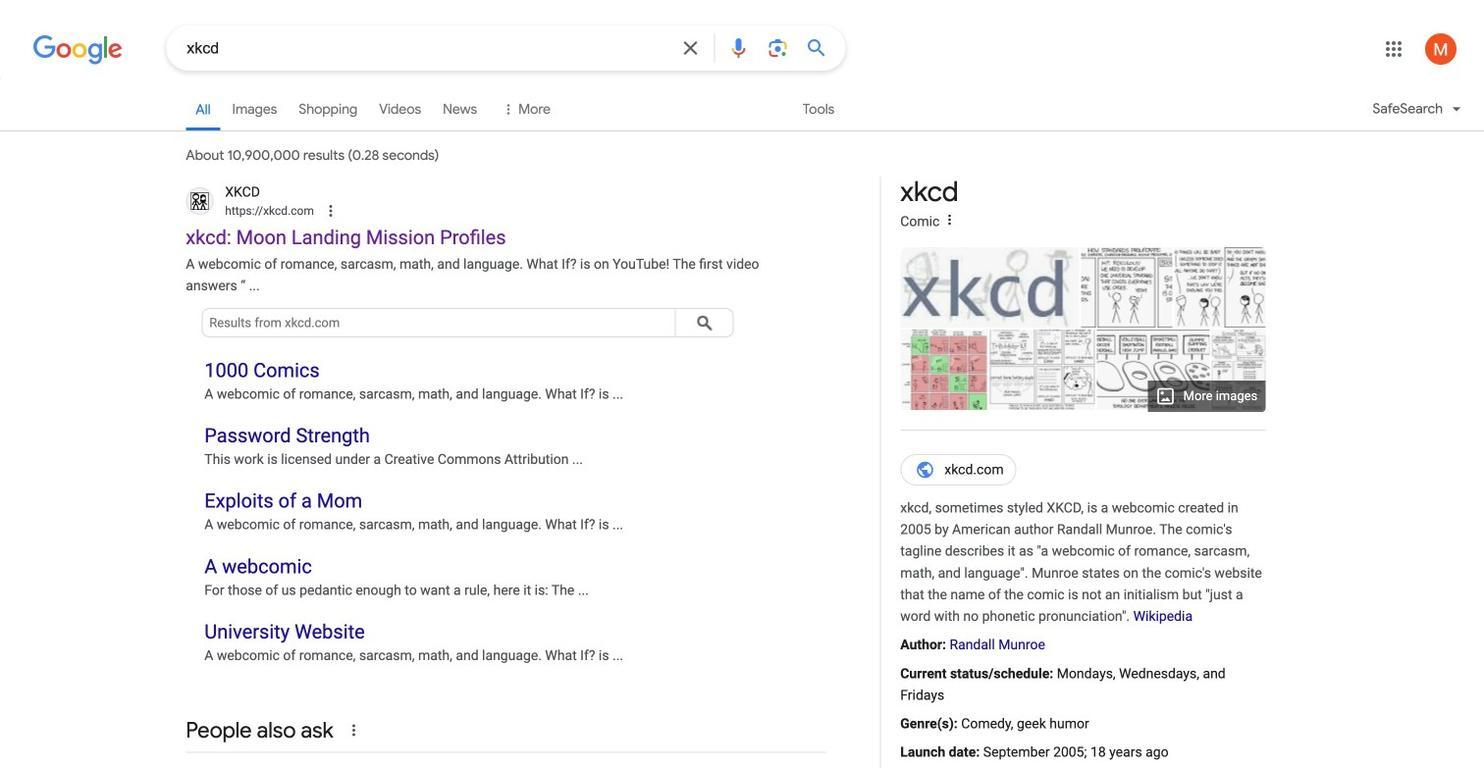 Task type: vqa. For each thing, say whether or not it's contained in the screenshot.
1:40 PM's "Connection"
no



Task type: describe. For each thing, give the bounding box(es) containing it.
more options image
[[942, 212, 958, 228]]

search by voice image
[[727, 36, 750, 60]]

xkcd: password strength image
[[990, 328, 1095, 413]]

xkcd: what to do image
[[901, 328, 988, 413]]

Results from xkcd.com text field
[[202, 308, 676, 337]]

Search text field
[[187, 37, 667, 62]]

xkcd: field topology image
[[1083, 330, 1224, 410]]

xkcd: scientific briefing image
[[1117, 247, 1323, 328]]

xkcd.com/s/0b7742.png image
[[901, 247, 1079, 328]]

google image
[[33, 35, 123, 65]]



Task type: locate. For each thing, give the bounding box(es) containing it.
search by image image
[[766, 36, 790, 60]]

None search field
[[0, 25, 846, 71]]

xkcd: standards image
[[1056, 247, 1198, 328]]

more options image
[[940, 210, 960, 230]]

None text field
[[225, 202, 314, 220]]

heading
[[901, 177, 959, 208]]

xkcd: mnemonics image
[[1212, 329, 1266, 412]]

navigation
[[0, 86, 1484, 134]]

search icon image
[[689, 308, 719, 337]]



